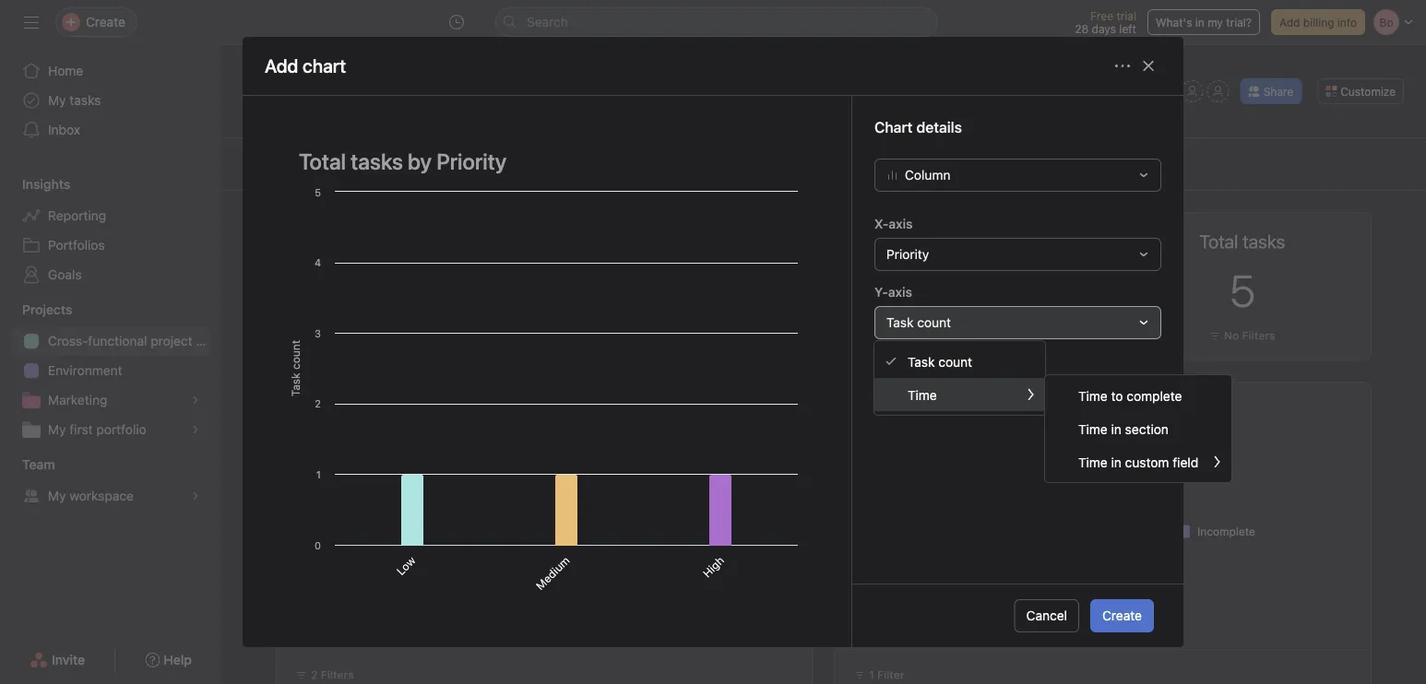 Task type: vqa. For each thing, say whether or not it's contained in the screenshot.
Search list box in the top of the page
yes



Task type: describe. For each thing, give the bounding box(es) containing it.
add billing info
[[1280, 16, 1357, 29]]

invite
[[52, 653, 85, 668]]

projects
[[22, 302, 72, 317]]

search list box
[[495, 7, 938, 37]]

tasks for my
[[69, 93, 101, 108]]

2 filters button
[[288, 662, 362, 685]]

days
[[1092, 22, 1116, 35]]

reporting link
[[11, 201, 210, 231]]

insights element
[[0, 168, 221, 293]]

my workspace
[[48, 489, 134, 504]]

total tasks by completion status
[[847, 396, 1044, 412]]

search button
[[495, 7, 938, 37]]

my workspace link
[[11, 482, 210, 511]]

completion status
[[934, 396, 1044, 412]]

invite button
[[18, 644, 97, 677]]

overdue tasks
[[905, 231, 1022, 252]]

Total tasks by Priority text field
[[287, 140, 807, 182]]

y-axis
[[875, 284, 912, 300]]

left
[[1119, 22, 1137, 35]]

complete
[[1127, 388, 1182, 403]]

1 horizontal spatial filters
[[875, 369, 917, 387]]

cancel
[[1027, 608, 1068, 624]]

time link
[[875, 378, 1045, 412]]

inbox
[[48, 122, 80, 137]]

add billing info button
[[1271, 9, 1366, 35]]

my for my first portfolio
[[48, 422, 66, 437]]

incomplete for incomplete
[[1198, 525, 1256, 538]]

cross-functional project plan
[[48, 334, 221, 349]]

what's in my trial? button
[[1148, 9, 1260, 35]]

time in custom field
[[1079, 455, 1199, 470]]

column button
[[875, 158, 1162, 192]]

messages link
[[874, 113, 950, 134]]

messages
[[888, 116, 950, 131]]

priority button
[[875, 238, 1162, 271]]

chart
[[290, 158, 318, 171]]

project
[[151, 334, 193, 349]]

bo button
[[1156, 80, 1178, 102]]

5
[[1230, 264, 1256, 316]]

axis for y-
[[888, 284, 912, 300]]

section
[[1125, 421, 1169, 437]]

x-axis
[[875, 216, 913, 231]]

time in section link
[[1045, 412, 1232, 446]]

workspace
[[69, 489, 134, 504]]

insights
[[22, 177, 70, 192]]

add chart
[[267, 158, 318, 171]]

projects button
[[0, 301, 72, 319]]

portfolios link
[[11, 231, 210, 260]]

4
[[671, 264, 698, 316]]

task count link
[[875, 345, 1045, 378]]

my
[[1208, 16, 1223, 29]]

field
[[1173, 455, 1199, 470]]

add chart
[[265, 55, 346, 76]]

priority
[[887, 247, 929, 262]]

filters for incomplete tasks by section
[[321, 669, 354, 682]]

no
[[1224, 329, 1239, 342]]

share button
[[1241, 78, 1302, 104]]

5 button
[[1230, 264, 1256, 316]]

tasks for incomplete
[[360, 396, 393, 412]]

to
[[1111, 388, 1123, 403]]

2
[[311, 669, 318, 682]]

cross-
[[48, 334, 88, 349]]

trial
[[1117, 9, 1137, 22]]

trial?
[[1226, 16, 1252, 29]]

time in section
[[1079, 421, 1169, 437]]

tasks for total
[[880, 396, 913, 412]]

time for time in custom field
[[1079, 455, 1108, 470]]

time for time in section
[[1079, 421, 1108, 437]]

free
[[1091, 9, 1114, 22]]

total
[[847, 396, 877, 412]]

my tasks
[[48, 93, 101, 108]]

search
[[527, 14, 568, 30]]

info
[[1338, 16, 1357, 29]]

in for my
[[1196, 16, 1205, 29]]

global element
[[0, 45, 221, 156]]

cross-functional project plan link
[[11, 327, 221, 356]]

incomplete tasks by section
[[289, 396, 459, 412]]

add for add chart
[[267, 158, 287, 171]]

chart details
[[875, 118, 962, 136]]

task count button
[[875, 306, 1162, 339]]

goals link
[[11, 260, 210, 290]]

functional
[[88, 334, 147, 349]]

column
[[905, 167, 951, 182]]

high
[[700, 554, 727, 580]]



Task type: locate. For each thing, give the bounding box(es) containing it.
reporting
[[48, 208, 106, 223]]

0 vertical spatial incomplete
[[289, 396, 357, 412]]

task inside dropdown button
[[887, 315, 914, 330]]

count left 1 button at the top of page
[[917, 315, 951, 330]]

1 vertical spatial add
[[267, 158, 287, 171]]

2 horizontal spatial tasks
[[880, 396, 913, 412]]

my left first
[[48, 422, 66, 437]]

my inside teams "element"
[[48, 489, 66, 504]]

free trial 28 days left
[[1075, 9, 1137, 35]]

my inside projects element
[[48, 422, 66, 437]]

1 vertical spatial axis
[[888, 284, 912, 300]]

no filters
[[1224, 329, 1276, 342]]

2 filters
[[311, 669, 354, 682]]

my first portfolio link
[[11, 415, 210, 445]]

1
[[396, 264, 415, 316], [954, 264, 973, 316], [395, 329, 400, 342], [674, 329, 679, 342], [953, 329, 958, 342], [869, 669, 874, 682]]

count up time link at bottom right
[[939, 354, 973, 369]]

list image
[[255, 67, 277, 89]]

team button
[[0, 456, 55, 474]]

3 my from the top
[[48, 489, 66, 504]]

in for section
[[1111, 421, 1122, 437]]

1 filter
[[395, 329, 431, 342], [674, 329, 710, 342], [953, 329, 989, 342], [869, 669, 905, 682]]

environment
[[48, 363, 122, 378]]

inbox link
[[11, 115, 210, 145]]

billing
[[1304, 16, 1335, 29]]

total tasks
[[1200, 231, 1285, 252]]

filters for total tasks
[[1242, 329, 1276, 342]]

1 horizontal spatial add
[[1280, 16, 1300, 29]]

0 vertical spatial task
[[887, 315, 914, 330]]

time down time in section
[[1079, 455, 1108, 470]]

what's
[[1156, 16, 1192, 29]]

0 vertical spatial count
[[917, 315, 951, 330]]

1 vertical spatial task count
[[908, 354, 973, 369]]

tasks inside global "element"
[[69, 93, 101, 108]]

2 vertical spatial filters
[[321, 669, 354, 682]]

0 vertical spatial task count
[[887, 315, 951, 330]]

task up by
[[908, 354, 935, 369]]

in left my
[[1196, 16, 1205, 29]]

tasks left by
[[880, 396, 913, 412]]

filter
[[403, 329, 431, 342], [682, 329, 710, 342], [961, 329, 989, 342], [877, 669, 905, 682]]

time to complete
[[1079, 388, 1182, 403]]

time in custom field link
[[1045, 446, 1232, 479]]

time down time to complete
[[1079, 421, 1108, 437]]

1 filter button
[[375, 327, 435, 345], [655, 327, 714, 345], [934, 327, 993, 345], [846, 662, 913, 685]]

my up the inbox
[[48, 93, 66, 108]]

task count down y-axis
[[887, 315, 951, 330]]

filters up by
[[875, 369, 917, 387]]

tasks left by section
[[360, 396, 393, 412]]

in for custom
[[1111, 455, 1122, 470]]

1 vertical spatial count
[[939, 354, 973, 369]]

portfolio
[[96, 422, 146, 437]]

0 horizontal spatial incomplete
[[289, 396, 357, 412]]

0 vertical spatial axis
[[889, 216, 913, 231]]

28
[[1075, 22, 1089, 35]]

team
[[22, 457, 55, 472]]

portfolios
[[48, 238, 105, 253]]

1 horizontal spatial tasks
[[360, 396, 393, 412]]

custom
[[1125, 455, 1169, 470]]

2 vertical spatial my
[[48, 489, 66, 504]]

goals
[[48, 267, 82, 282]]

axis down priority at right top
[[888, 284, 912, 300]]

my tasks link
[[11, 86, 210, 115]]

1 vertical spatial filters
[[875, 369, 917, 387]]

in left section
[[1111, 421, 1122, 437]]

add for add billing info
[[1280, 16, 1300, 29]]

my for my tasks
[[48, 93, 66, 108]]

incomplete
[[289, 396, 357, 412], [1198, 525, 1256, 538]]

2 vertical spatial in
[[1111, 455, 1122, 470]]

1 vertical spatial my
[[48, 422, 66, 437]]

close image
[[1141, 58, 1156, 73]]

plan
[[196, 334, 221, 349]]

cancel button
[[1015, 600, 1080, 633]]

add left billing
[[1280, 16, 1300, 29]]

my first portfolio
[[48, 422, 146, 437]]

create button
[[1091, 600, 1154, 633]]

1 vertical spatial in
[[1111, 421, 1122, 437]]

home
[[48, 63, 83, 78]]

time left to
[[1079, 388, 1108, 403]]

my
[[48, 93, 66, 108], [48, 422, 66, 437], [48, 489, 66, 504]]

time for time
[[908, 387, 937, 403]]

time down task count link
[[908, 387, 937, 403]]

hide sidebar image
[[24, 15, 39, 30]]

create
[[1103, 608, 1142, 624]]

filters right no
[[1242, 329, 1276, 342]]

count inside dropdown button
[[917, 315, 951, 330]]

my inside global "element"
[[48, 93, 66, 108]]

low
[[394, 554, 418, 578]]

marketing
[[48, 393, 107, 408]]

task count inside task count link
[[908, 354, 973, 369]]

1 button
[[954, 264, 973, 316]]

first
[[69, 422, 93, 437]]

insights button
[[0, 175, 70, 194]]

task count inside task count dropdown button
[[887, 315, 951, 330]]

medium
[[534, 554, 572, 593]]

home link
[[11, 56, 210, 86]]

my for my workspace
[[48, 489, 66, 504]]

more actions image
[[1115, 58, 1130, 73]]

0 horizontal spatial filters
[[321, 669, 354, 682]]

1 vertical spatial incomplete
[[1198, 525, 1256, 538]]

count
[[917, 315, 951, 330], [939, 354, 973, 369]]

add left chart
[[267, 158, 287, 171]]

1 horizontal spatial incomplete
[[1198, 525, 1256, 538]]

add
[[1280, 16, 1300, 29], [267, 158, 287, 171]]

in inside button
[[1196, 16, 1205, 29]]

in
[[1196, 16, 1205, 29], [1111, 421, 1122, 437], [1111, 455, 1122, 470]]

axis up priority at right top
[[889, 216, 913, 231]]

my down "team"
[[48, 489, 66, 504]]

tasks down home
[[69, 93, 101, 108]]

filters
[[1242, 329, 1276, 342], [875, 369, 917, 387], [321, 669, 354, 682]]

2 my from the top
[[48, 422, 66, 437]]

0 vertical spatial in
[[1196, 16, 1205, 29]]

marketing link
[[11, 386, 210, 415]]

bo
[[1160, 85, 1174, 98]]

environment link
[[11, 356, 210, 386]]

0 horizontal spatial add
[[267, 158, 287, 171]]

axis for x-
[[889, 216, 913, 231]]

projects element
[[0, 293, 221, 448]]

0 vertical spatial filters
[[1242, 329, 1276, 342]]

time for time to complete
[[1079, 388, 1108, 403]]

task count
[[887, 315, 951, 330], [908, 354, 973, 369]]

filters right the 2
[[321, 669, 354, 682]]

in left custom
[[1111, 455, 1122, 470]]

share
[[1264, 85, 1294, 98]]

task down y-axis
[[887, 315, 914, 330]]

incomplete for incomplete tasks by section
[[289, 396, 357, 412]]

no filters button
[[1205, 327, 1280, 345]]

time
[[908, 387, 937, 403], [1079, 388, 1108, 403], [1079, 421, 1108, 437], [1079, 455, 1108, 470]]

x-
[[875, 216, 889, 231]]

0 vertical spatial add
[[1280, 16, 1300, 29]]

teams element
[[0, 448, 221, 515]]

y-
[[875, 284, 888, 300]]

None text field
[[299, 62, 549, 95]]

by
[[916, 396, 931, 412]]

0 vertical spatial my
[[48, 93, 66, 108]]

add chart button
[[244, 151, 326, 177]]

1 my from the top
[[48, 93, 66, 108]]

2 horizontal spatial filters
[[1242, 329, 1276, 342]]

0 horizontal spatial tasks
[[69, 93, 101, 108]]

task count up time link at bottom right
[[908, 354, 973, 369]]

by section
[[396, 396, 459, 412]]

1 vertical spatial task
[[908, 354, 935, 369]]



